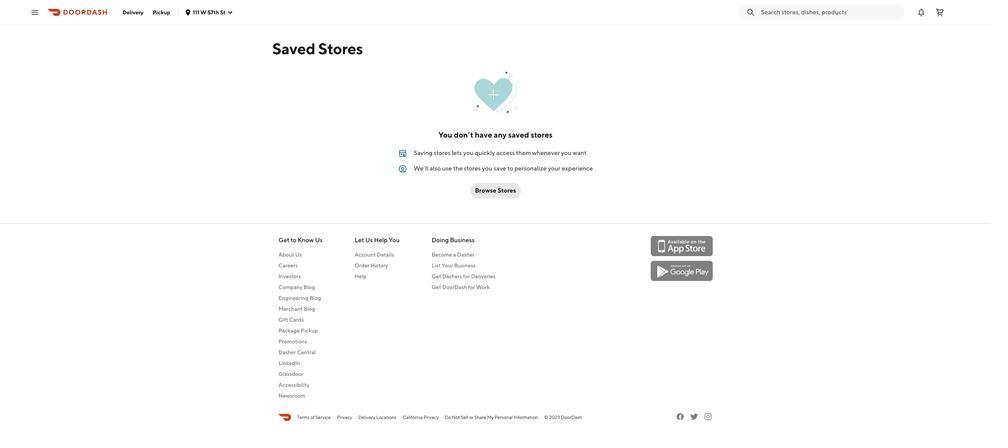 Task type: describe. For each thing, give the bounding box(es) containing it.
glassdoor link
[[278, 370, 323, 378]]

0 items, open order cart image
[[935, 8, 945, 17]]

0 horizontal spatial you
[[463, 149, 474, 157]]

also
[[430, 165, 441, 172]]

w
[[200, 9, 206, 15]]

want
[[573, 149, 587, 157]]

order history link
[[355, 262, 400, 269]]

newsroom
[[278, 393, 305, 399]]

package
[[278, 328, 300, 334]]

company
[[278, 284, 302, 290]]

saved
[[508, 130, 529, 139]]

st
[[220, 9, 226, 15]]

0 horizontal spatial help
[[355, 273, 366, 279]]

get dashers for deliveries
[[432, 273, 496, 279]]

dashers
[[442, 273, 462, 279]]

merchant blog
[[278, 306, 315, 312]]

the
[[453, 165, 463, 172]]

linkedin
[[278, 360, 300, 366]]

111
[[193, 9, 199, 15]]

us for let us help you
[[365, 236, 373, 244]]

investors link
[[278, 272, 323, 280]]

doing business
[[432, 236, 475, 244]]

dasher inside 'link'
[[278, 349, 296, 355]]

california privacy
[[403, 414, 439, 420]]

do not sell or share my personal information
[[445, 414, 538, 420]]

quickly
[[475, 149, 495, 157]]

about
[[278, 252, 294, 258]]

a
[[453, 252, 456, 258]]

1 privacy from the left
[[337, 414, 352, 420]]

111 w 57th st button
[[185, 9, 233, 15]]

package pickup link
[[278, 327, 323, 335]]

company blog link
[[278, 283, 323, 291]]

1 vertical spatial stores
[[434, 149, 451, 157]]

browse stores button
[[470, 183, 521, 198]]

111 w 57th st
[[193, 9, 226, 15]]

get doordash for work link
[[432, 283, 496, 291]]

we'll
[[414, 165, 428, 172]]

become
[[432, 252, 452, 258]]

or
[[469, 414, 474, 420]]

personal
[[495, 414, 513, 420]]

investors
[[278, 273, 301, 279]]

have
[[475, 130, 492, 139]]

careers link
[[278, 262, 323, 269]]

delivery for delivery locations
[[358, 414, 375, 420]]

california
[[403, 414, 423, 420]]

blog for company blog
[[304, 284, 315, 290]]

1 horizontal spatial us
[[315, 236, 323, 244]]

0 vertical spatial business
[[450, 236, 475, 244]]

about us
[[278, 252, 302, 258]]

careers
[[278, 262, 298, 269]]

service
[[316, 414, 331, 420]]

open menu image
[[30, 8, 40, 17]]

whenever
[[532, 149, 560, 157]]

doing
[[432, 236, 449, 244]]

1 horizontal spatial you
[[439, 130, 452, 139]]

saving
[[414, 149, 432, 157]]

linkedin link
[[278, 359, 323, 367]]

doordash on instagram image
[[703, 412, 713, 421]]

account details link
[[355, 251, 400, 259]]

share
[[474, 414, 486, 420]]

california privacy link
[[403, 414, 439, 421]]

0 vertical spatial dasher
[[457, 252, 475, 258]]

get for get dashers for deliveries
[[432, 273, 441, 279]]

engineering blog link
[[278, 294, 323, 302]]

accessibility link
[[278, 381, 323, 389]]

about us link
[[278, 251, 323, 259]]

1 horizontal spatial stores
[[464, 165, 481, 172]]

glassdoor
[[278, 371, 303, 377]]

0 vertical spatial to
[[507, 165, 513, 172]]

any
[[494, 130, 507, 139]]

get to know us
[[278, 236, 323, 244]]

0 vertical spatial doordash
[[442, 284, 467, 290]]

of
[[311, 414, 315, 420]]

my
[[487, 414, 494, 420]]

do
[[445, 414, 451, 420]]

order
[[355, 262, 369, 269]]

details
[[377, 252, 394, 258]]

promotions
[[278, 338, 307, 345]]

newsroom link
[[278, 392, 323, 400]]

account
[[355, 252, 376, 258]]

saved
[[272, 40, 315, 58]]

central
[[297, 349, 316, 355]]

accessibility
[[278, 382, 309, 388]]

browse stores
[[475, 187, 516, 194]]

access
[[496, 149, 515, 157]]

pickup button
[[148, 6, 175, 18]]

notification bell image
[[917, 8, 926, 17]]

become a dasher
[[432, 252, 475, 258]]



Task type: vqa. For each thing, say whether or not it's contained in the screenshot.
leftmost Delivery
yes



Task type: locate. For each thing, give the bounding box(es) containing it.
stores right the
[[464, 165, 481, 172]]

experience
[[562, 165, 593, 172]]

dasher central
[[278, 349, 316, 355]]

stores up whenever
[[531, 130, 553, 139]]

privacy right service
[[337, 414, 352, 420]]

delivery for delivery
[[122, 9, 143, 15]]

not
[[452, 414, 460, 420]]

business up become a dasher link
[[450, 236, 475, 244]]

pickup inside 'link'
[[301, 328, 318, 334]]

2 vertical spatial blog
[[304, 306, 315, 312]]

to right save
[[507, 165, 513, 172]]

to
[[507, 165, 513, 172], [291, 236, 296, 244]]

personalize
[[515, 165, 547, 172]]

dasher up the linkedin at the bottom left of the page
[[278, 349, 296, 355]]

2 privacy from the left
[[424, 414, 439, 420]]

order history
[[355, 262, 388, 269]]

get inside get dashers for deliveries link
[[432, 273, 441, 279]]

your
[[548, 165, 560, 172]]

account details
[[355, 252, 394, 258]]

1 horizontal spatial delivery
[[358, 414, 375, 420]]

list
[[432, 262, 441, 269]]

let
[[355, 236, 364, 244]]

1 horizontal spatial you
[[482, 165, 492, 172]]

stores for browse stores
[[498, 187, 516, 194]]

1 horizontal spatial stores
[[498, 187, 516, 194]]

blog down investors link
[[304, 284, 315, 290]]

list your business link
[[432, 262, 496, 269]]

1 vertical spatial doordash
[[561, 414, 582, 420]]

1 vertical spatial delivery
[[358, 414, 375, 420]]

us right let
[[365, 236, 373, 244]]

help
[[374, 236, 388, 244], [355, 273, 366, 279]]

get dashers for deliveries link
[[432, 272, 496, 280]]

help up 'account details' link
[[374, 236, 388, 244]]

to left know
[[291, 236, 296, 244]]

stores inside button
[[498, 187, 516, 194]]

1 vertical spatial stores
[[498, 187, 516, 194]]

1 horizontal spatial dasher
[[457, 252, 475, 258]]

for left the work
[[468, 284, 475, 290]]

work
[[476, 284, 490, 290]]

1 vertical spatial help
[[355, 273, 366, 279]]

1 vertical spatial for
[[468, 284, 475, 290]]

Store search: begin typing to search for stores available on DoorDash text field
[[761, 8, 900, 16]]

doordash on twitter image
[[689, 412, 699, 421]]

browse
[[475, 187, 496, 194]]

deliveries
[[471, 273, 496, 279]]

2 horizontal spatial you
[[561, 149, 571, 157]]

0 horizontal spatial you
[[389, 236, 400, 244]]

get inside get doordash for work link
[[432, 284, 441, 290]]

0 vertical spatial blog
[[304, 284, 315, 290]]

get for get to know us
[[278, 236, 289, 244]]

you up details
[[389, 236, 400, 244]]

1 vertical spatial blog
[[310, 295, 321, 301]]

1 vertical spatial to
[[291, 236, 296, 244]]

get for get doordash for work
[[432, 284, 441, 290]]

0 horizontal spatial doordash
[[442, 284, 467, 290]]

0 horizontal spatial stores
[[434, 149, 451, 157]]

for inside get dashers for deliveries link
[[463, 273, 470, 279]]

gift
[[278, 317, 288, 323]]

merchant blog link
[[278, 305, 323, 313]]

0 vertical spatial stores
[[531, 130, 553, 139]]

1 vertical spatial get
[[432, 273, 441, 279]]

gift cards
[[278, 317, 304, 323]]

0 vertical spatial help
[[374, 236, 388, 244]]

us up careers link
[[295, 252, 302, 258]]

doordash down "dashers"
[[442, 284, 467, 290]]

merchant
[[278, 306, 303, 312]]

pickup right delivery button
[[153, 9, 170, 15]]

use
[[442, 165, 452, 172]]

2 vertical spatial get
[[432, 284, 441, 290]]

get doordash for work
[[432, 284, 490, 290]]

0 vertical spatial pickup
[[153, 9, 170, 15]]

1 vertical spatial you
[[389, 236, 400, 244]]

history
[[371, 262, 388, 269]]

stores left 'lets' at left
[[434, 149, 451, 157]]

dasher up "list your business" link
[[457, 252, 475, 258]]

0 horizontal spatial to
[[291, 236, 296, 244]]

help down order
[[355, 273, 366, 279]]

delivery button
[[118, 6, 148, 18]]

you left save
[[482, 165, 492, 172]]

terms
[[297, 414, 310, 420]]

blog
[[304, 284, 315, 290], [310, 295, 321, 301], [304, 306, 315, 312]]

let us help you
[[355, 236, 400, 244]]

0 vertical spatial for
[[463, 273, 470, 279]]

engineering
[[278, 295, 308, 301]]

help link
[[355, 272, 400, 280]]

for
[[463, 273, 470, 279], [468, 284, 475, 290]]

for for doordash
[[468, 284, 475, 290]]

0 horizontal spatial dasher
[[278, 349, 296, 355]]

stores for saved stores
[[318, 40, 363, 58]]

0 horizontal spatial delivery
[[122, 9, 143, 15]]

0 horizontal spatial pickup
[[153, 9, 170, 15]]

2 vertical spatial stores
[[464, 165, 481, 172]]

blog for merchant blog
[[304, 306, 315, 312]]

doordash on facebook image
[[675, 412, 685, 421]]

pickup down gift cards link
[[301, 328, 318, 334]]

0 vertical spatial get
[[278, 236, 289, 244]]

delivery inside button
[[122, 9, 143, 15]]

gift cards link
[[278, 316, 323, 324]]

1 horizontal spatial doordash
[[561, 414, 582, 420]]

lets
[[452, 149, 462, 157]]

package pickup
[[278, 328, 318, 334]]

1 horizontal spatial pickup
[[301, 328, 318, 334]]

0 vertical spatial you
[[439, 130, 452, 139]]

doordash
[[442, 284, 467, 290], [561, 414, 582, 420]]

promotions link
[[278, 338, 323, 345]]

0 vertical spatial delivery
[[122, 9, 143, 15]]

we'll also use the stores you save to personalize your experience
[[414, 165, 593, 172]]

blog for engineering blog
[[310, 295, 321, 301]]

0 vertical spatial stores
[[318, 40, 363, 58]]

stores
[[318, 40, 363, 58], [498, 187, 516, 194]]

blog down engineering blog link
[[304, 306, 315, 312]]

1 horizontal spatial to
[[507, 165, 513, 172]]

delivery left the locations
[[358, 414, 375, 420]]

0 horizontal spatial us
[[295, 252, 302, 258]]

1 horizontal spatial privacy
[[424, 414, 439, 420]]

list your business
[[432, 262, 476, 269]]

save
[[494, 165, 506, 172]]

2 horizontal spatial stores
[[531, 130, 553, 139]]

you
[[463, 149, 474, 157], [561, 149, 571, 157], [482, 165, 492, 172]]

2023
[[549, 414, 560, 420]]

1 vertical spatial business
[[454, 262, 476, 269]]

privacy link
[[337, 414, 352, 421]]

delivery locations link
[[358, 414, 396, 421]]

you don't have any saved stores
[[439, 130, 553, 139]]

get
[[278, 236, 289, 244], [432, 273, 441, 279], [432, 284, 441, 290]]

you left 'don't'
[[439, 130, 452, 139]]

cards
[[289, 317, 304, 323]]

terms of service link
[[297, 414, 331, 421]]

company blog
[[278, 284, 315, 290]]

saved stores
[[272, 40, 363, 58]]

information
[[514, 414, 538, 420]]

1 vertical spatial pickup
[[301, 328, 318, 334]]

them
[[516, 149, 531, 157]]

dasher central link
[[278, 348, 323, 356]]

become a dasher link
[[432, 251, 496, 259]]

engineering blog
[[278, 295, 321, 301]]

doordash right the 2023
[[561, 414, 582, 420]]

know
[[298, 236, 314, 244]]

0 horizontal spatial stores
[[318, 40, 363, 58]]

for up get doordash for work link
[[463, 273, 470, 279]]

for inside get doordash for work link
[[468, 284, 475, 290]]

1 horizontal spatial help
[[374, 236, 388, 244]]

pickup inside button
[[153, 9, 170, 15]]

for for dashers
[[463, 273, 470, 279]]

1 vertical spatial dasher
[[278, 349, 296, 355]]

©
[[544, 414, 548, 420]]

us
[[315, 236, 323, 244], [365, 236, 373, 244], [295, 252, 302, 258]]

delivery left pickup button
[[122, 9, 143, 15]]

2 horizontal spatial us
[[365, 236, 373, 244]]

saving stores lets you quickly access them whenever you want
[[414, 149, 587, 157]]

0 horizontal spatial privacy
[[337, 414, 352, 420]]

delivery locations
[[358, 414, 396, 420]]

you right 'lets' at left
[[463, 149, 474, 157]]

locations
[[376, 414, 396, 420]]

© 2023 doordash
[[544, 414, 582, 420]]

business down become a dasher link
[[454, 262, 476, 269]]

you left want
[[561, 149, 571, 157]]

business
[[450, 236, 475, 244], [454, 262, 476, 269]]

your
[[442, 262, 453, 269]]

privacy
[[337, 414, 352, 420], [424, 414, 439, 420]]

blog up merchant blog link
[[310, 295, 321, 301]]

us right know
[[315, 236, 323, 244]]

us for about us
[[295, 252, 302, 258]]

privacy left do
[[424, 414, 439, 420]]



